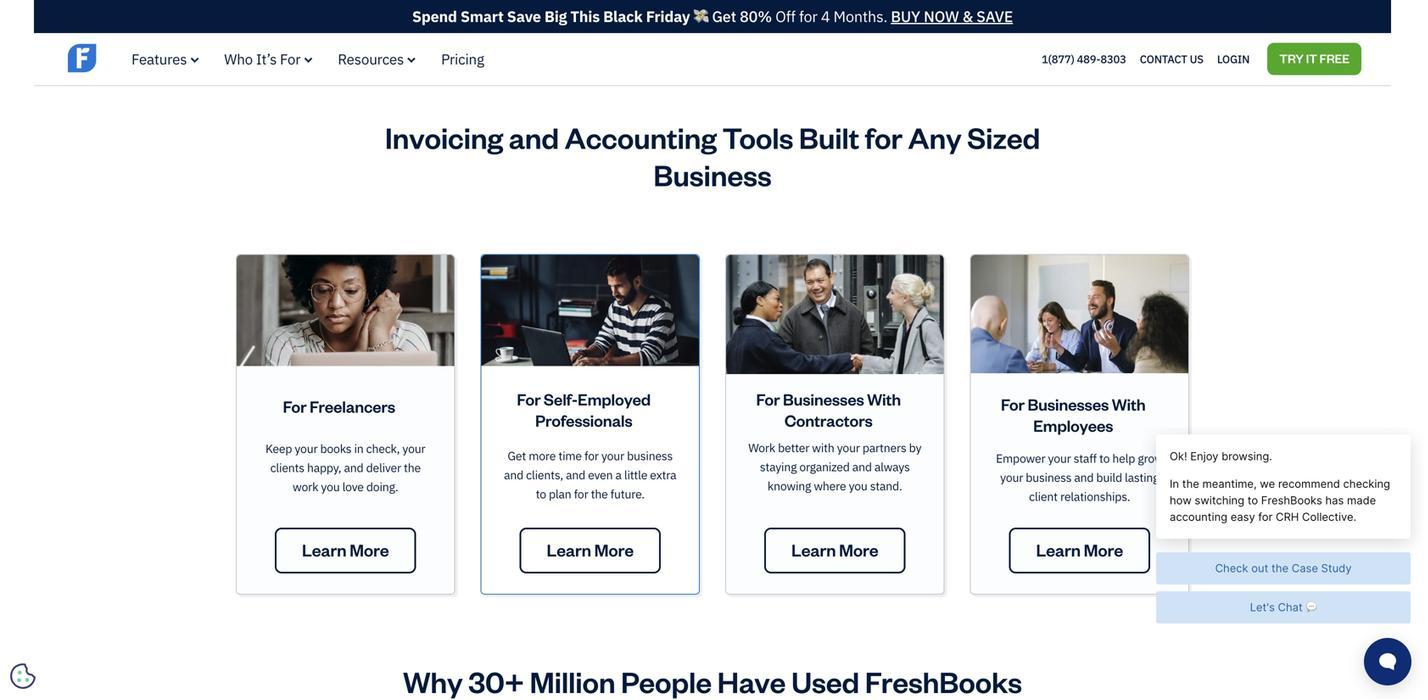 Task type: vqa. For each thing, say whether or not it's contained in the screenshot.


Task type: describe. For each thing, give the bounding box(es) containing it.
save
[[977, 6, 1014, 26]]

489-
[[1078, 52, 1101, 66]]

extra
[[650, 467, 677, 483]]

relationships.
[[1061, 489, 1131, 504]]

smart
[[461, 6, 504, 26]]

for inside the invoicing and accounting tools built for any sized business
[[865, 118, 903, 156]]

months.
[[834, 6, 888, 26]]

built
[[799, 118, 860, 156]]

business
[[654, 155, 772, 193]]

employed
[[578, 389, 651, 409]]

work better with your partners by staying organized and always knowing where you stand.
[[749, 440, 922, 494]]

self-employed professionals image
[[482, 255, 699, 366]]

employees
[[1034, 415, 1114, 436]]

grow
[[1138, 450, 1164, 466]]

better
[[778, 440, 810, 456]]

learn more link for for freelancers
[[275, 528, 416, 574]]

features
[[132, 50, 187, 68]]

in
[[354, 441, 364, 457]]

always
[[875, 459, 910, 475]]

more
[[529, 448, 556, 464]]

your up happy,
[[295, 441, 318, 457]]

businesses for employees
[[1028, 394, 1109, 414]]

black
[[604, 6, 643, 26]]

buy
[[891, 6, 921, 26]]

where
[[814, 478, 847, 494]]

freelancers image
[[237, 255, 455, 366]]

who
[[224, 50, 253, 68]]

self-
[[544, 389, 578, 409]]

learn more link for for businesses with employees
[[1010, 528, 1151, 574]]

your inside get more time for your business and clients, and even a little extra to plan for the future.
[[602, 448, 625, 464]]

more for for freelancers
[[350, 539, 389, 561]]

any
[[909, 118, 962, 156]]

businesses with contractors image
[[727, 255, 944, 374]]

for freelancers
[[283, 396, 395, 417]]

books
[[320, 441, 352, 457]]

for for contractors
[[757, 389, 780, 410]]

businesses for contractors
[[783, 389, 865, 410]]

resources link
[[338, 50, 416, 68]]

to inside empower your staff to help grow your business and build lasting client relationships.
[[1100, 450, 1110, 466]]

friday
[[646, 6, 690, 26]]

buy now & save link
[[891, 6, 1014, 26]]

for for employees
[[1002, 394, 1025, 414]]

staying
[[760, 459, 797, 475]]

you for businesses
[[849, 478, 868, 494]]

with for employees
[[1113, 394, 1146, 414]]

staff
[[1074, 450, 1097, 466]]

partners
[[863, 440, 907, 456]]

happy,
[[307, 460, 342, 476]]

get inside get more time for your business and clients, and even a little extra to plan for the future.
[[508, 448, 526, 464]]

keep
[[266, 441, 292, 457]]

by
[[910, 440, 922, 456]]

contractors
[[785, 410, 873, 431]]

for businesses with employees
[[1002, 394, 1146, 436]]

professionals
[[536, 410, 633, 431]]

invoicing and accounting tools built for any sized business
[[385, 118, 1041, 193]]

clients
[[270, 460, 305, 476]]

even
[[588, 467, 613, 483]]

love
[[343, 479, 364, 495]]

a
[[616, 467, 622, 483]]

plan
[[549, 486, 572, 502]]

sized
[[968, 118, 1041, 156]]

future.
[[611, 486, 645, 502]]

with for contractors
[[868, 389, 901, 410]]

learn more for for businesses with employees
[[1037, 539, 1124, 561]]

get more time for your business and clients, and even a little extra to plan for the future.
[[504, 448, 677, 502]]

this
[[571, 6, 600, 26]]

work
[[749, 440, 776, 456]]

with
[[813, 440, 835, 456]]

learn more for for self-employed professionals
[[547, 539, 634, 561]]

features link
[[132, 50, 199, 68]]

doing.
[[367, 479, 398, 495]]

who it's for link
[[224, 50, 313, 68]]

the inside keep your books in check, your clients happy, and deliver the work you love doing.
[[404, 460, 421, 476]]

cookie preferences image
[[10, 664, 36, 689]]

and inside the invoicing and accounting tools built for any sized business
[[509, 118, 559, 156]]

pricing link
[[441, 50, 484, 68]]

and for for businesses with contractors
[[853, 459, 872, 475]]

time
[[559, 448, 582, 464]]

learn more for for businesses with contractors
[[792, 539, 879, 561]]

clients,
[[526, 467, 564, 483]]

invoicing
[[385, 118, 503, 156]]

us
[[1190, 52, 1204, 66]]

&
[[963, 6, 974, 26]]

build
[[1097, 470, 1123, 485]]

help
[[1113, 450, 1136, 466]]

now
[[924, 6, 960, 26]]

contact us link
[[1141, 48, 1204, 70]]



Task type: locate. For each thing, give the bounding box(es) containing it.
for for professionals
[[517, 389, 541, 409]]

businesses
[[783, 389, 865, 410], [1028, 394, 1109, 414]]

and for for self-employed professionals
[[566, 467, 586, 483]]

for up the 'work' on the right bottom
[[757, 389, 780, 410]]

0 horizontal spatial business
[[627, 448, 673, 464]]

more down relationships.
[[1084, 539, 1124, 561]]

stand.
[[871, 478, 903, 494]]

with up partners
[[868, 389, 901, 410]]

get right '💸'
[[712, 6, 737, 26]]

0 horizontal spatial the
[[404, 460, 421, 476]]

learn for for self-employed professionals
[[547, 539, 591, 561]]

learn more link for for businesses with contractors
[[765, 528, 906, 574]]

business
[[627, 448, 673, 464], [1026, 470, 1072, 485]]

for right the it's
[[280, 50, 301, 68]]

3 learn from the left
[[547, 539, 591, 561]]

resources
[[338, 50, 404, 68]]

for left any
[[865, 118, 903, 156]]

for self-employed professionals
[[517, 389, 651, 431]]

business inside empower your staff to help grow your business and build lasting client relationships.
[[1026, 470, 1072, 485]]

and inside empower your staff to help grow your business and build lasting client relationships.
[[1075, 470, 1094, 485]]

4 learn more link from the left
[[765, 528, 906, 574]]

tools
[[723, 118, 794, 156]]

for inside for businesses with contractors
[[757, 389, 780, 410]]

3 learn more from the left
[[547, 539, 634, 561]]

3 more from the left
[[595, 539, 634, 561]]

empower your staff to help grow your business and build lasting client relationships.
[[996, 450, 1164, 504]]

and
[[509, 118, 559, 156], [853, 459, 872, 475], [344, 460, 364, 476], [504, 467, 524, 483], [566, 467, 586, 483], [1075, 470, 1094, 485]]

3 learn more link from the left
[[520, 528, 661, 574]]

0 vertical spatial business
[[627, 448, 673, 464]]

4 learn more from the left
[[792, 539, 879, 561]]

contact us
[[1141, 52, 1204, 66]]

spend smart save big this black friday 💸 get 80% off for 4 months. buy now & save
[[412, 6, 1014, 26]]

1(877) 489-8303 link
[[1042, 52, 1127, 66]]

get left more
[[508, 448, 526, 464]]

freshbooks logo image
[[68, 42, 199, 74]]

businesses with employees image
[[971, 255, 1189, 374]]

with up the help
[[1113, 394, 1146, 414]]

to left plan
[[536, 486, 547, 502]]

1 vertical spatial to
[[536, 486, 547, 502]]

learn more down plan
[[547, 539, 634, 561]]

0 horizontal spatial businesses
[[783, 389, 865, 410]]

business inside get more time for your business and clients, and even a little extra to plan for the future.
[[627, 448, 673, 464]]

knowing
[[768, 478, 812, 494]]

1 horizontal spatial to
[[1100, 450, 1110, 466]]

freelancers
[[310, 396, 395, 417]]

free
[[1320, 50, 1350, 66]]

your right "with"
[[837, 440, 860, 456]]

1 vertical spatial get
[[508, 448, 526, 464]]

your right check,
[[403, 441, 426, 457]]

for up even on the left of page
[[585, 448, 599, 464]]

more down future.
[[595, 539, 634, 561]]

1 horizontal spatial business
[[1026, 470, 1072, 485]]

with inside for businesses with employees
[[1113, 394, 1146, 414]]

1(877)
[[1042, 52, 1075, 66]]

your up a
[[602, 448, 625, 464]]

1 horizontal spatial businesses
[[1028, 394, 1109, 414]]

login
[[1218, 52, 1250, 66]]

it's
[[256, 50, 277, 68]]

learn down plan
[[547, 539, 591, 561]]

try it free link
[[1268, 43, 1362, 75]]

you for freelancers
[[321, 479, 340, 495]]

businesses up contractors
[[783, 389, 865, 410]]

4 learn from the left
[[792, 539, 836, 561]]

1 vertical spatial the
[[591, 486, 608, 502]]

and inside keep your books in check, your clients happy, and deliver the work you love doing.
[[344, 460, 364, 476]]

learn
[[1037, 539, 1081, 561], [302, 539, 347, 561], [547, 539, 591, 561], [792, 539, 836, 561]]

learn more down relationships.
[[1037, 539, 1124, 561]]

you inside keep your books in check, your clients happy, and deliver the work you love doing.
[[321, 479, 340, 495]]

learn more link
[[1010, 528, 1151, 574], [275, 528, 416, 574], [520, 528, 661, 574], [765, 528, 906, 574]]

0 vertical spatial to
[[1100, 450, 1110, 466]]

and inside work better with your partners by staying organized and always knowing where you stand.
[[853, 459, 872, 475]]

businesses inside for businesses with contractors
[[783, 389, 865, 410]]

1 learn from the left
[[1037, 539, 1081, 561]]

learn more for for freelancers
[[302, 539, 389, 561]]

learn down work
[[302, 539, 347, 561]]

lasting
[[1125, 470, 1160, 485]]

more
[[1084, 539, 1124, 561], [350, 539, 389, 561], [595, 539, 634, 561], [839, 539, 879, 561]]

more for for businesses with contractors
[[839, 539, 879, 561]]

who it's for
[[224, 50, 301, 68]]

learn for for businesses with employees
[[1037, 539, 1081, 561]]

8303
[[1101, 52, 1127, 66]]

0 vertical spatial the
[[404, 460, 421, 476]]

business up client
[[1026, 470, 1072, 485]]

0 horizontal spatial with
[[868, 389, 901, 410]]

accounting
[[565, 118, 717, 156]]

for businesses with contractors
[[757, 389, 901, 431]]

work
[[293, 479, 319, 495]]

learn more down love at the bottom of page
[[302, 539, 389, 561]]

the right deliver
[[404, 460, 421, 476]]

2 learn more link from the left
[[275, 528, 416, 574]]

1 horizontal spatial get
[[712, 6, 737, 26]]

learn down client
[[1037, 539, 1081, 561]]

more down stand.
[[839, 539, 879, 561]]

organized
[[800, 459, 850, 475]]

try
[[1280, 50, 1304, 66]]

more down doing.
[[350, 539, 389, 561]]

to inside get more time for your business and clients, and even a little extra to plan for the future.
[[536, 486, 547, 502]]

1 vertical spatial business
[[1026, 470, 1072, 485]]

for inside for self-employed professionals
[[517, 389, 541, 409]]

1 horizontal spatial with
[[1113, 394, 1146, 414]]

2 more from the left
[[350, 539, 389, 561]]

client
[[1030, 489, 1058, 504]]

you
[[849, 478, 868, 494], [321, 479, 340, 495]]

0 vertical spatial get
[[712, 6, 737, 26]]

the
[[404, 460, 421, 476], [591, 486, 608, 502]]

your down empower
[[1001, 470, 1024, 485]]

learn more link down relationships.
[[1010, 528, 1151, 574]]

big
[[545, 6, 567, 26]]

login link
[[1218, 48, 1250, 70]]

the inside get more time for your business and clients, and even a little extra to plan for the future.
[[591, 486, 608, 502]]

contact
[[1141, 52, 1188, 66]]

to left the help
[[1100, 450, 1110, 466]]

for
[[280, 50, 301, 68], [517, 389, 541, 409], [757, 389, 780, 410], [1002, 394, 1025, 414], [283, 396, 307, 417]]

pricing
[[441, 50, 484, 68]]

learn more link down where
[[765, 528, 906, 574]]

learn more link down plan
[[520, 528, 661, 574]]

1 horizontal spatial the
[[591, 486, 608, 502]]

for left self-
[[517, 389, 541, 409]]

4
[[821, 6, 830, 26]]

1 more from the left
[[1084, 539, 1124, 561]]

the down even on the left of page
[[591, 486, 608, 502]]

1 learn more from the left
[[1037, 539, 1124, 561]]

4 more from the left
[[839, 539, 879, 561]]

business up extra
[[627, 448, 673, 464]]

0 horizontal spatial get
[[508, 448, 526, 464]]

1 horizontal spatial you
[[849, 478, 868, 494]]

deliver
[[366, 460, 401, 476]]

empower
[[996, 450, 1046, 466]]

businesses up employees
[[1028, 394, 1109, 414]]

learn for for businesses with contractors
[[792, 539, 836, 561]]

check,
[[366, 441, 400, 457]]

for up keep
[[283, 396, 307, 417]]

learn more link for for self-employed professionals
[[520, 528, 661, 574]]

with
[[868, 389, 901, 410], [1113, 394, 1146, 414]]

learn more
[[1037, 539, 1124, 561], [302, 539, 389, 561], [547, 539, 634, 561], [792, 539, 879, 561]]

for left 4
[[800, 6, 818, 26]]

get
[[712, 6, 737, 26], [508, 448, 526, 464]]

learn more link down love at the bottom of page
[[275, 528, 416, 574]]

you down happy,
[[321, 479, 340, 495]]

and for for freelancers
[[344, 460, 364, 476]]

for inside for businesses with employees
[[1002, 394, 1025, 414]]

save
[[507, 6, 541, 26]]

to
[[1100, 450, 1110, 466], [536, 486, 547, 502]]

learn down where
[[792, 539, 836, 561]]

80%
[[740, 6, 772, 26]]

with inside for businesses with contractors
[[868, 389, 901, 410]]

0 horizontal spatial you
[[321, 479, 340, 495]]

cookie consent banner dialog
[[13, 491, 267, 687]]

💸
[[694, 6, 709, 26]]

2 learn more from the left
[[302, 539, 389, 561]]

you left stand.
[[849, 478, 868, 494]]

your inside work better with your partners by staying organized and always knowing where you stand.
[[837, 440, 860, 456]]

it
[[1307, 50, 1318, 66]]

1(877) 489-8303
[[1042, 52, 1127, 66]]

more for for self-employed professionals
[[595, 539, 634, 561]]

businesses inside for businesses with employees
[[1028, 394, 1109, 414]]

little
[[625, 467, 648, 483]]

your left staff
[[1049, 450, 1072, 466]]

for right plan
[[574, 486, 589, 502]]

keep your books in check, your clients happy, and deliver the work you love doing.
[[266, 441, 426, 495]]

try it free
[[1280, 50, 1350, 66]]

and for for businesses with employees
[[1075, 470, 1094, 485]]

1 learn more link from the left
[[1010, 528, 1151, 574]]

for
[[800, 6, 818, 26], [865, 118, 903, 156], [585, 448, 599, 464], [574, 486, 589, 502]]

more for for businesses with employees
[[1084, 539, 1124, 561]]

off
[[776, 6, 796, 26]]

learn more down where
[[792, 539, 879, 561]]

your
[[837, 440, 860, 456], [295, 441, 318, 457], [403, 441, 426, 457], [602, 448, 625, 464], [1049, 450, 1072, 466], [1001, 470, 1024, 485]]

spend
[[412, 6, 457, 26]]

learn for for freelancers
[[302, 539, 347, 561]]

for up empower
[[1002, 394, 1025, 414]]

you inside work better with your partners by staying organized and always knowing where you stand.
[[849, 478, 868, 494]]

2 learn from the left
[[302, 539, 347, 561]]

0 horizontal spatial to
[[536, 486, 547, 502]]



